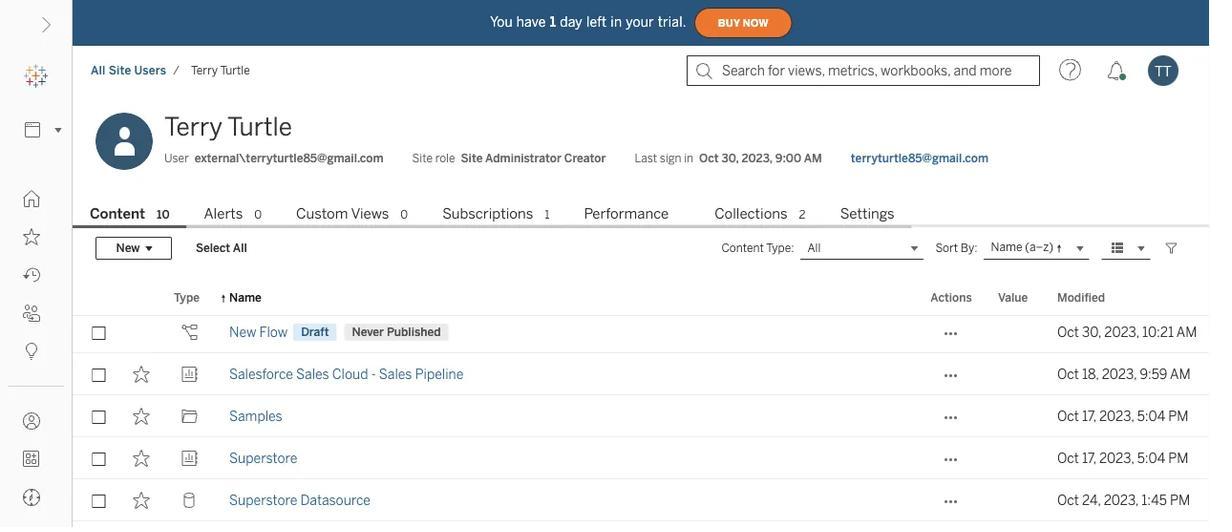 Task type: describe. For each thing, give the bounding box(es) containing it.
cell for superstore
[[987, 438, 1047, 480]]

buy now
[[718, 17, 769, 29]]

18,
[[1083, 366, 1100, 382]]

custom views
[[296, 205, 389, 223]]

row containing new flow
[[73, 312, 1211, 354]]

am for oct 30, 2023, 10:21 am
[[1177, 324, 1198, 340]]

/
[[173, 64, 180, 77]]

10
[[157, 208, 170, 222]]

new for new
[[116, 242, 140, 255]]

you have 1 day left in your trial.
[[491, 14, 687, 30]]

external\terryturtle85@gmail.com
[[195, 151, 384, 165]]

2023, left 10:21
[[1105, 324, 1140, 340]]

30, inside row
[[1083, 324, 1102, 340]]

your
[[626, 14, 654, 30]]

row group containing new flow
[[73, 227, 1211, 528]]

17, for superstore
[[1083, 451, 1097, 466]]

5:04 for samples
[[1138, 409, 1166, 424]]

navigation panel element
[[0, 57, 72, 528]]

Search for views, metrics, workbooks, and more text field
[[687, 55, 1041, 86]]

all for all site users /
[[91, 64, 106, 77]]

performance
[[584, 205, 669, 223]]

row containing superstore datasource
[[73, 480, 1211, 522]]

data source image
[[181, 492, 198, 509]]

salesforce sales cloud - sales pipeline
[[229, 366, 464, 382]]

users
[[134, 64, 166, 77]]

name for name
[[229, 290, 262, 304]]

new button
[[96, 237, 172, 260]]

oct down the modified
[[1058, 324, 1080, 340]]

day
[[560, 14, 583, 30]]

0 vertical spatial terry turtle
[[191, 64, 250, 77]]

terryturtle85@gmail.com link
[[851, 150, 989, 167]]

creator
[[565, 151, 606, 165]]

content for content
[[90, 205, 145, 223]]

superstore datasource
[[229, 493, 371, 508]]

0 vertical spatial terry
[[191, 64, 218, 77]]

2023, left 9:00
[[742, 151, 773, 165]]

buy
[[718, 17, 741, 29]]

draft
[[301, 325, 329, 339]]

administrator
[[486, 151, 562, 165]]

oct for salesforce sales cloud - sales pipeline
[[1058, 366, 1080, 382]]

never published
[[352, 325, 441, 339]]

1 inside sub-spaces tab list
[[545, 208, 550, 222]]

left
[[587, 14, 607, 30]]

6 row from the top
[[73, 522, 1211, 528]]

0 vertical spatial 1
[[550, 14, 556, 30]]

settings
[[841, 205, 895, 223]]

select row image
[[73, 522, 119, 528]]

terryturtle85@gmail.com
[[851, 151, 989, 165]]

cloud
[[332, 366, 368, 382]]

cell for samples
[[987, 396, 1047, 438]]

list view image
[[1110, 240, 1127, 257]]

0 vertical spatial 30,
[[722, 151, 739, 165]]

pm for superstore
[[1169, 451, 1189, 466]]

2 sales from the left
[[379, 366, 412, 382]]

buy now button
[[695, 8, 793, 38]]

collections
[[715, 205, 788, 223]]

alerts
[[204, 205, 243, 223]]

content for content type:
[[722, 241, 764, 255]]

-
[[371, 366, 376, 382]]

name for name (a–z)
[[992, 240, 1023, 254]]

oct for samples
[[1058, 409, 1080, 424]]

salesforce
[[229, 366, 293, 382]]

row containing samples
[[73, 396, 1211, 438]]

1 sales from the left
[[296, 366, 329, 382]]

views
[[351, 205, 389, 223]]

0 vertical spatial in
[[611, 14, 622, 30]]

turtle inside main content
[[228, 112, 292, 142]]

subscriptions
[[443, 205, 534, 223]]

superstore datasource link
[[229, 480, 371, 522]]

1 flow image from the top
[[181, 282, 198, 299]]

terry turtle main content
[[73, 96, 1211, 528]]

sign
[[660, 151, 682, 165]]

2023, for superstore
[[1100, 451, 1135, 466]]

have
[[517, 14, 546, 30]]

now
[[743, 17, 769, 29]]

1 horizontal spatial site
[[412, 151, 433, 165]]

cell for salesforce sales cloud - sales pipeline
[[987, 354, 1047, 396]]

superstore for superstore
[[229, 451, 297, 466]]

workbook image for superstore
[[181, 450, 198, 467]]

custom
[[296, 205, 348, 223]]

user
[[164, 151, 189, 165]]



Task type: vqa. For each thing, say whether or not it's contained in the screenshot.
left Replay Animation Icon
no



Task type: locate. For each thing, give the bounding box(es) containing it.
1 vertical spatial turtle
[[228, 112, 292, 142]]

2 horizontal spatial all
[[808, 242, 821, 255]]

name inside grid
[[229, 290, 262, 304]]

0 horizontal spatial content
[[90, 205, 145, 223]]

0 vertical spatial new
[[116, 242, 140, 255]]

0 right alerts
[[254, 208, 262, 222]]

3 workbook image from the top
[[181, 450, 198, 467]]

17, down 18, on the right bottom of page
[[1083, 409, 1097, 424]]

3 row from the top
[[73, 396, 1211, 438]]

2023, for salesforce sales cloud - sales pipeline
[[1103, 366, 1138, 382]]

sort
[[936, 241, 959, 255]]

turtle right /
[[220, 64, 250, 77]]

1 vertical spatial flow image
[[181, 324, 198, 341]]

1 vertical spatial workbook image
[[181, 366, 198, 383]]

1 vertical spatial oct 17, 2023, 5:04 pm
[[1058, 451, 1189, 466]]

1 17, from the top
[[1083, 409, 1097, 424]]

name inside popup button
[[992, 240, 1023, 254]]

0 vertical spatial 17,
[[1083, 409, 1097, 424]]

pm
[[1169, 409, 1189, 424], [1169, 451, 1189, 466], [1171, 493, 1191, 508]]

terry up the user
[[164, 112, 223, 142]]

1 cell from the top
[[987, 312, 1047, 354]]

terry turtle element
[[185, 64, 256, 77]]

sales left cloud
[[296, 366, 329, 382]]

new inside popup button
[[116, 242, 140, 255]]

0
[[254, 208, 262, 222], [401, 208, 408, 222]]

pm right 1:45
[[1171, 493, 1191, 508]]

workbook image
[[181, 240, 198, 257], [181, 366, 198, 383], [181, 450, 198, 467]]

in right left
[[611, 14, 622, 30]]

terry right /
[[191, 64, 218, 77]]

content up new popup button
[[90, 205, 145, 223]]

17,
[[1083, 409, 1097, 424], [1083, 451, 1097, 466]]

0 vertical spatial am
[[804, 151, 823, 165]]

pm for superstore datasource
[[1171, 493, 1191, 508]]

content
[[90, 205, 145, 223], [722, 241, 764, 255]]

oct 24, 2023, 1:45 pm
[[1058, 493, 1191, 508]]

1 5:04 from the top
[[1138, 409, 1166, 424]]

role
[[436, 151, 455, 165]]

project image
[[181, 408, 198, 425]]

new flow link
[[229, 312, 288, 354]]

2 vertical spatial pm
[[1171, 493, 1191, 508]]

5 cell from the top
[[987, 480, 1047, 522]]

site
[[109, 64, 131, 77], [412, 151, 433, 165], [461, 151, 483, 165]]

by:
[[961, 241, 978, 255]]

30, left 9:00
[[722, 151, 739, 165]]

oct 17, 2023, 5:04 pm
[[1058, 409, 1189, 424], [1058, 451, 1189, 466]]

type
[[174, 290, 200, 304]]

name left (a–z)
[[992, 240, 1023, 254]]

oct 17, 2023, 5:04 pm for superstore
[[1058, 451, 1189, 466]]

2023, down oct 18, 2023, 9:59 am at the right bottom of the page
[[1100, 409, 1135, 424]]

4 row from the top
[[73, 438, 1211, 480]]

5:04 for superstore
[[1138, 451, 1166, 466]]

terry turtle up user external\terryturtle85@gmail.com
[[164, 112, 292, 142]]

sub-spaces tab list
[[73, 204, 1211, 228]]

1 horizontal spatial 30,
[[1083, 324, 1102, 340]]

published
[[387, 325, 441, 339]]

salesforce sales cloud - sales pipeline link
[[229, 354, 464, 396]]

superstore for superstore datasource
[[229, 493, 297, 508]]

pm down oct 18, 2023, 9:59 am at the right bottom of the page
[[1169, 409, 1189, 424]]

2 row from the top
[[73, 354, 1211, 396]]

2
[[800, 208, 806, 222]]

workbook image for salesforce sales cloud - sales pipeline
[[181, 366, 198, 383]]

pipeline
[[415, 366, 464, 382]]

grid containing new flow
[[73, 227, 1211, 528]]

sales right the -
[[379, 366, 412, 382]]

0 vertical spatial flow image
[[181, 282, 198, 299]]

0 vertical spatial content
[[90, 205, 145, 223]]

5:04
[[1138, 409, 1166, 424], [1138, 451, 1166, 466]]

content type:
[[722, 241, 795, 255]]

1:45
[[1142, 493, 1168, 508]]

3 cell from the top
[[987, 396, 1047, 438]]

9:00
[[776, 151, 802, 165]]

turtle up user external\terryturtle85@gmail.com
[[228, 112, 292, 142]]

in inside terry turtle main content
[[685, 151, 694, 165]]

select all button
[[183, 237, 260, 260]]

1 superstore from the top
[[229, 451, 297, 466]]

new flow
[[229, 324, 288, 340]]

new left select
[[116, 242, 140, 255]]

1 vertical spatial name
[[229, 290, 262, 304]]

flow
[[260, 324, 288, 340]]

9:59
[[1141, 366, 1168, 382]]

name up 'new flow'
[[229, 290, 262, 304]]

new
[[116, 242, 140, 255], [229, 324, 257, 340]]

1 workbook image from the top
[[181, 240, 198, 257]]

0 horizontal spatial new
[[116, 242, 140, 255]]

sales
[[296, 366, 329, 382], [379, 366, 412, 382]]

1 horizontal spatial in
[[685, 151, 694, 165]]

0 horizontal spatial all
[[91, 64, 106, 77]]

0 vertical spatial superstore
[[229, 451, 297, 466]]

never
[[352, 325, 384, 339]]

1 horizontal spatial new
[[229, 324, 257, 340]]

(a–z)
[[1026, 240, 1054, 254]]

1 vertical spatial in
[[685, 151, 694, 165]]

name (a–z) button
[[984, 237, 1090, 260]]

0 horizontal spatial name
[[229, 290, 262, 304]]

5:04 down 9:59
[[1138, 409, 1166, 424]]

in
[[611, 14, 622, 30], [685, 151, 694, 165]]

2023, for samples
[[1100, 409, 1135, 424]]

2 vertical spatial workbook image
[[181, 450, 198, 467]]

2 5:04 from the top
[[1138, 451, 1166, 466]]

0 horizontal spatial site
[[109, 64, 131, 77]]

new inside row
[[229, 324, 257, 340]]

2023, right 18, on the right bottom of page
[[1103, 366, 1138, 382]]

you
[[491, 14, 513, 30]]

all right select
[[233, 242, 247, 255]]

name
[[992, 240, 1023, 254], [229, 290, 262, 304]]

in right sign
[[685, 151, 694, 165]]

pm up oct 24, 2023, 1:45 pm
[[1169, 451, 1189, 466]]

cell for superstore datasource
[[987, 480, 1047, 522]]

10:21
[[1143, 324, 1175, 340]]

flow image
[[181, 282, 198, 299], [181, 324, 198, 341]]

0 vertical spatial name
[[992, 240, 1023, 254]]

am for oct 18, 2023, 9:59 am
[[1171, 366, 1192, 382]]

am right 9:59
[[1171, 366, 1192, 382]]

2 flow image from the top
[[181, 324, 198, 341]]

0 horizontal spatial in
[[611, 14, 622, 30]]

cell
[[987, 312, 1047, 354], [987, 354, 1047, 396], [987, 396, 1047, 438], [987, 438, 1047, 480], [987, 480, 1047, 522]]

24,
[[1083, 493, 1101, 508]]

row group
[[73, 227, 1211, 528]]

actions
[[931, 290, 973, 304]]

new left flow at the bottom left
[[229, 324, 257, 340]]

0 horizontal spatial 30,
[[722, 151, 739, 165]]

2 horizontal spatial site
[[461, 151, 483, 165]]

name (a–z)
[[992, 240, 1054, 254]]

oct down oct 18, 2023, 9:59 am at the right bottom of the page
[[1058, 409, 1080, 424]]

1 vertical spatial 1
[[545, 208, 550, 222]]

terry
[[191, 64, 218, 77], [164, 112, 223, 142]]

am right 9:00
[[804, 151, 823, 165]]

row
[[73, 312, 1211, 354], [73, 354, 1211, 396], [73, 396, 1211, 438], [73, 438, 1211, 480], [73, 480, 1211, 522], [73, 522, 1211, 528]]

0 vertical spatial 5:04
[[1138, 409, 1166, 424]]

1 row from the top
[[73, 312, 1211, 354]]

1 left day
[[550, 14, 556, 30]]

1 vertical spatial 5:04
[[1138, 451, 1166, 466]]

sort by:
[[936, 241, 978, 255]]

17, up 24,
[[1083, 451, 1097, 466]]

content inside sub-spaces tab list
[[90, 205, 145, 223]]

2023, for superstore datasource
[[1104, 493, 1139, 508]]

1 vertical spatial pm
[[1169, 451, 1189, 466]]

oct up oct 24, 2023, 1:45 pm
[[1058, 451, 1080, 466]]

terry inside terry turtle main content
[[164, 112, 223, 142]]

1 horizontal spatial 0
[[401, 208, 408, 222]]

1 vertical spatial 30,
[[1083, 324, 1102, 340]]

last sign in oct 30, 2023, 9:00 am
[[635, 151, 823, 165]]

oct 17, 2023, 5:04 pm down oct 18, 2023, 9:59 am at the right bottom of the page
[[1058, 409, 1189, 424]]

1 horizontal spatial sales
[[379, 366, 412, 382]]

all site users /
[[91, 64, 180, 77]]

row containing salesforce sales cloud - sales pipeline
[[73, 354, 1211, 396]]

oct 17, 2023, 5:04 pm for samples
[[1058, 409, 1189, 424]]

2023,
[[742, 151, 773, 165], [1105, 324, 1140, 340], [1103, 366, 1138, 382], [1100, 409, 1135, 424], [1100, 451, 1135, 466], [1104, 493, 1139, 508]]

2 cell from the top
[[987, 354, 1047, 396]]

1 oct 17, 2023, 5:04 pm from the top
[[1058, 409, 1189, 424]]

all site users link
[[90, 63, 167, 78]]

1 horizontal spatial all
[[233, 242, 247, 255]]

0 vertical spatial pm
[[1169, 409, 1189, 424]]

all button
[[800, 237, 925, 260]]

modified
[[1058, 290, 1106, 304]]

samples
[[229, 409, 283, 424]]

0 vertical spatial turtle
[[220, 64, 250, 77]]

am
[[804, 151, 823, 165], [1177, 324, 1198, 340], [1171, 366, 1192, 382]]

oct
[[700, 151, 719, 165], [1058, 324, 1080, 340], [1058, 366, 1080, 382], [1058, 409, 1080, 424], [1058, 451, 1080, 466], [1058, 493, 1080, 508]]

0 vertical spatial oct 17, 2023, 5:04 pm
[[1058, 409, 1189, 424]]

superstore down samples link
[[229, 451, 297, 466]]

0 horizontal spatial sales
[[296, 366, 329, 382]]

1 right "subscriptions"
[[545, 208, 550, 222]]

all right type:
[[808, 242, 821, 255]]

all left users
[[91, 64, 106, 77]]

flow image down select
[[181, 282, 198, 299]]

oct left 18, on the right bottom of page
[[1058, 366, 1080, 382]]

new for new flow
[[229, 324, 257, 340]]

oct for superstore datasource
[[1058, 493, 1080, 508]]

1 vertical spatial new
[[229, 324, 257, 340]]

2023, right 24,
[[1104, 493, 1139, 508]]

1 vertical spatial content
[[722, 241, 764, 255]]

select
[[196, 242, 230, 255]]

user external\terryturtle85@gmail.com
[[164, 151, 384, 165]]

30,
[[722, 151, 739, 165], [1083, 324, 1102, 340]]

superstore down superstore link
[[229, 493, 297, 508]]

all inside dropdown button
[[808, 242, 821, 255]]

1 vertical spatial terry
[[164, 112, 223, 142]]

grid
[[73, 227, 1211, 528]]

oct left 24,
[[1058, 493, 1080, 508]]

superstore link
[[229, 438, 297, 480]]

1 horizontal spatial content
[[722, 241, 764, 255]]

oct for superstore
[[1058, 451, 1080, 466]]

2 workbook image from the top
[[181, 366, 198, 383]]

site role site administrator creator
[[412, 151, 606, 165]]

samples link
[[229, 396, 283, 438]]

main navigation. press the up and down arrow keys to access links. element
[[0, 180, 72, 528]]

2 vertical spatial am
[[1171, 366, 1192, 382]]

0 horizontal spatial 0
[[254, 208, 262, 222]]

site left users
[[109, 64, 131, 77]]

all inside button
[[233, 242, 247, 255]]

1 vertical spatial terry turtle
[[164, 112, 292, 142]]

am right 10:21
[[1177, 324, 1198, 340]]

0 right views
[[401, 208, 408, 222]]

content down collections
[[722, 241, 764, 255]]

1 vertical spatial superstore
[[229, 493, 297, 508]]

flow image down type
[[181, 324, 198, 341]]

0 for alerts
[[254, 208, 262, 222]]

1 0 from the left
[[254, 208, 262, 222]]

1 horizontal spatial name
[[992, 240, 1023, 254]]

terry turtle
[[191, 64, 250, 77], [164, 112, 292, 142]]

2 superstore from the top
[[229, 493, 297, 508]]

2 oct 17, 2023, 5:04 pm from the top
[[1058, 451, 1189, 466]]

pm for samples
[[1169, 409, 1189, 424]]

superstore
[[229, 451, 297, 466], [229, 493, 297, 508]]

5 row from the top
[[73, 480, 1211, 522]]

2 17, from the top
[[1083, 451, 1097, 466]]

last
[[635, 151, 658, 165]]

2 0 from the left
[[401, 208, 408, 222]]

select all
[[196, 242, 247, 255]]

0 vertical spatial workbook image
[[181, 240, 198, 257]]

site left role
[[412, 151, 433, 165]]

all
[[91, 64, 106, 77], [233, 242, 247, 255], [808, 242, 821, 255]]

row containing superstore
[[73, 438, 1211, 480]]

1 vertical spatial 17,
[[1083, 451, 1097, 466]]

terry turtle inside main content
[[164, 112, 292, 142]]

0 for custom views
[[401, 208, 408, 222]]

trial.
[[658, 14, 687, 30]]

30, down the modified
[[1083, 324, 1102, 340]]

oct 17, 2023, 5:04 pm up oct 24, 2023, 1:45 pm
[[1058, 451, 1189, 466]]

oct 18, 2023, 9:59 am
[[1058, 366, 1192, 382]]

site right role
[[461, 151, 483, 165]]

2023, up oct 24, 2023, 1:45 pm
[[1100, 451, 1135, 466]]

all for all
[[808, 242, 821, 255]]

value
[[999, 290, 1029, 304]]

1 vertical spatial am
[[1177, 324, 1198, 340]]

type:
[[767, 241, 795, 255]]

17, for samples
[[1083, 409, 1097, 424]]

terry turtle right /
[[191, 64, 250, 77]]

datasource
[[301, 493, 371, 508]]

oct right sign
[[700, 151, 719, 165]]

oct 30, 2023, 10:21 am
[[1058, 324, 1198, 340]]

turtle
[[220, 64, 250, 77], [228, 112, 292, 142]]

5:04 up 1:45
[[1138, 451, 1166, 466]]

4 cell from the top
[[987, 438, 1047, 480]]



